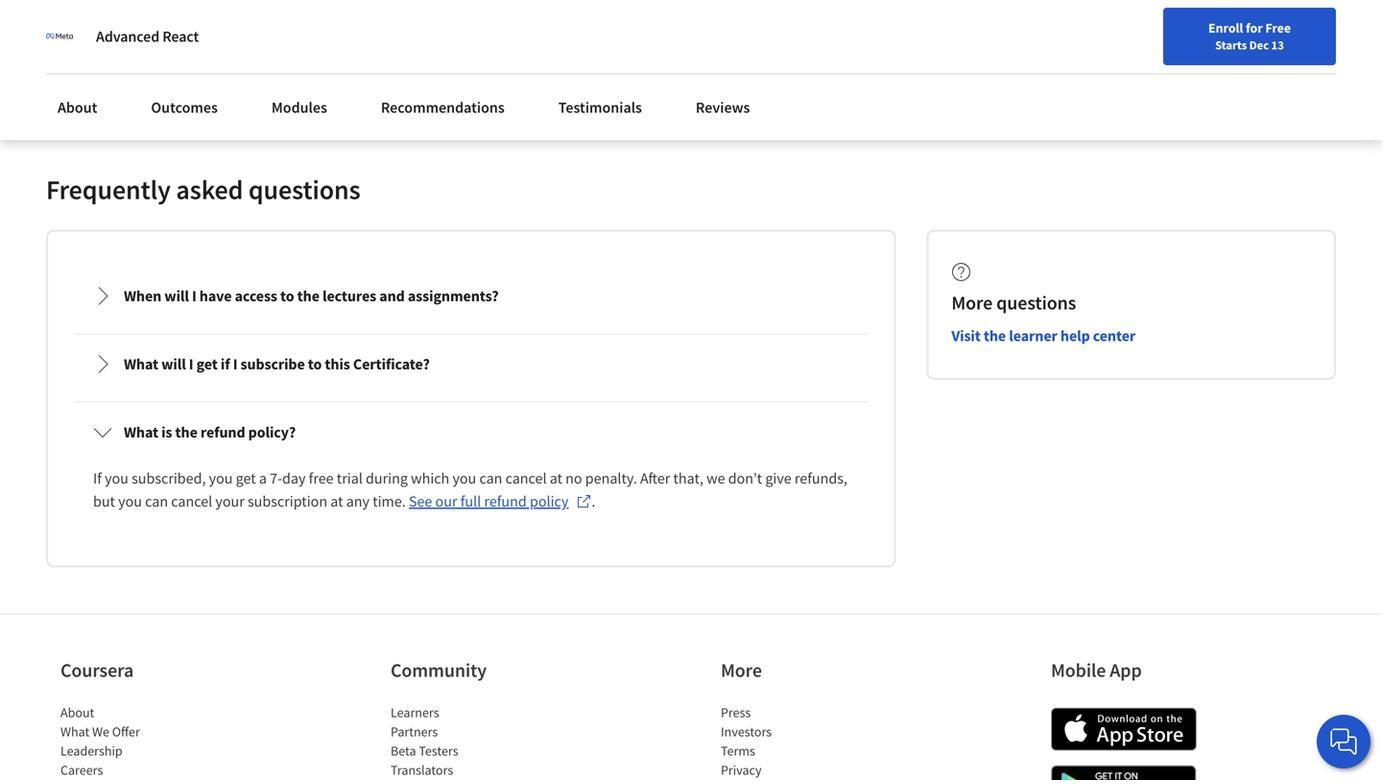 Task type: vqa. For each thing, say whether or not it's contained in the screenshot.
the Software in the Software Development "link"
no



Task type: locate. For each thing, give the bounding box(es) containing it.
will right when at top left
[[164, 286, 189, 306]]

visit the learner help center
[[952, 326, 1136, 345]]

will for what
[[161, 355, 186, 374]]

our
[[435, 492, 457, 511]]

get left if at the top left of the page
[[196, 355, 218, 374]]

community
[[391, 658, 487, 682]]

you up your
[[209, 469, 233, 488]]

what for what will i get if i subscribe to this certificate?
[[124, 355, 158, 374]]

can
[[480, 469, 503, 488], [145, 492, 168, 511]]

about inside about what we offer leadership careers
[[60, 704, 94, 721]]

recommendations
[[381, 98, 505, 117]]

i left have
[[192, 286, 197, 306]]

mobile app
[[1051, 658, 1142, 682]]

opens in a new tab image
[[576, 494, 592, 509]]

0 vertical spatial more
[[952, 291, 993, 315]]

app
[[1110, 658, 1142, 682]]

list for community
[[391, 703, 554, 781]]

refund inside dropdown button
[[201, 423, 245, 442]]

2 vertical spatial what
[[60, 723, 89, 741]]

trial
[[337, 469, 363, 488]]

questions down "modules" link
[[249, 173, 361, 206]]

1 vertical spatial can
[[145, 492, 168, 511]]

cancel
[[506, 469, 547, 488], [171, 492, 212, 511]]

menu item
[[1016, 19, 1139, 82]]

modules link
[[260, 86, 339, 129]]

have
[[199, 286, 232, 306]]

i
[[192, 286, 197, 306], [189, 355, 193, 374], [233, 355, 238, 374]]

.
[[592, 492, 596, 511]]

what down when at top left
[[124, 355, 158, 374]]

is
[[161, 423, 172, 442]]

if you subscribed, you get a 7-day free trial during which you can cancel at no penalty. after that, we don't give refunds, but you can cancel your subscription at any time.
[[93, 469, 851, 511]]

refund for policy
[[484, 492, 527, 511]]

recommendations link
[[369, 86, 516, 129]]

about link down meta image
[[46, 86, 109, 129]]

1 vertical spatial get
[[236, 469, 256, 488]]

1 vertical spatial what
[[124, 423, 158, 442]]

what left is
[[124, 423, 158, 442]]

about link
[[46, 86, 109, 129], [60, 704, 94, 721]]

0 horizontal spatial refund
[[201, 423, 245, 442]]

1 vertical spatial will
[[161, 355, 186, 374]]

refund for policy?
[[201, 423, 245, 442]]

subscribed,
[[132, 469, 206, 488]]

0 vertical spatial the
[[297, 286, 320, 306]]

questions up learner
[[997, 291, 1076, 315]]

0 vertical spatial to
[[280, 286, 294, 306]]

the left lectures
[[297, 286, 320, 306]]

cancel up policy
[[506, 469, 547, 488]]

about link up what we offer link
[[60, 704, 94, 721]]

1 vertical spatial more
[[721, 658, 762, 682]]

learners partners beta testers translators
[[391, 704, 459, 779]]

investors link
[[721, 723, 772, 741]]

when will i have access to the lectures and assignments?
[[124, 286, 499, 306]]

your
[[215, 492, 245, 511]]

dec
[[1250, 37, 1269, 53]]

during
[[366, 469, 408, 488]]

can down subscribed,
[[145, 492, 168, 511]]

mobile
[[1051, 658, 1106, 682]]

at left any
[[331, 492, 343, 511]]

certificate?
[[353, 355, 430, 374]]

list containing learners
[[391, 703, 554, 781]]

the right is
[[175, 423, 198, 442]]

1 horizontal spatial cancel
[[506, 469, 547, 488]]

more questions
[[952, 291, 1076, 315]]

1 horizontal spatial refund
[[484, 492, 527, 511]]

testimonials link
[[547, 86, 654, 129]]

visit the learner help center link
[[952, 326, 1136, 345]]

0 vertical spatial will
[[164, 286, 189, 306]]

what inside about what we offer leadership careers
[[60, 723, 89, 741]]

more for more
[[721, 658, 762, 682]]

translators
[[391, 762, 453, 779]]

0 horizontal spatial at
[[331, 492, 343, 511]]

at
[[550, 469, 563, 488], [331, 492, 343, 511]]

1 vertical spatial about
[[60, 704, 94, 721]]

1 horizontal spatial get
[[236, 469, 256, 488]]

careers link
[[60, 762, 103, 779]]

1 horizontal spatial to
[[308, 355, 322, 374]]

1 horizontal spatial questions
[[997, 291, 1076, 315]]

2 horizontal spatial the
[[984, 326, 1006, 345]]

0 horizontal spatial to
[[280, 286, 294, 306]]

0 vertical spatial what
[[124, 355, 158, 374]]

about up what we offer link
[[60, 704, 94, 721]]

will
[[164, 286, 189, 306], [161, 355, 186, 374]]

i left if at the top left of the page
[[189, 355, 193, 374]]

what for what is the refund policy?
[[124, 423, 158, 442]]

that,
[[674, 469, 704, 488]]

coursera image
[[23, 16, 145, 46]]

1 horizontal spatial list
[[391, 703, 554, 781]]

careers
[[60, 762, 103, 779]]

1 vertical spatial about link
[[60, 704, 94, 721]]

1 horizontal spatial more
[[952, 291, 993, 315]]

more for more questions
[[952, 291, 993, 315]]

you up the full
[[453, 469, 476, 488]]

more up visit
[[952, 291, 993, 315]]

about
[[58, 98, 97, 117], [60, 704, 94, 721]]

you right "but"
[[118, 492, 142, 511]]

will inside what will i get if i subscribe to this certificate? dropdown button
[[161, 355, 186, 374]]

see our full refund policy link
[[409, 490, 592, 513]]

about for about
[[58, 98, 97, 117]]

0 horizontal spatial more
[[721, 658, 762, 682]]

refund left policy?
[[201, 423, 245, 442]]

get left a
[[236, 469, 256, 488]]

privacy link
[[721, 762, 762, 779]]

get inside if you subscribed, you get a 7-day free trial during which you can cancel at no penalty. after that, we don't give refunds, but you can cancel your subscription at any time.
[[236, 469, 256, 488]]

1 horizontal spatial can
[[480, 469, 503, 488]]

advanced react
[[96, 27, 199, 46]]

2 horizontal spatial list
[[721, 703, 884, 781]]

refund right the full
[[484, 492, 527, 511]]

3 list from the left
[[721, 703, 884, 781]]

1 list from the left
[[60, 703, 224, 781]]

cancel down subscribed,
[[171, 492, 212, 511]]

offer
[[112, 723, 140, 741]]

press investors terms privacy
[[721, 704, 772, 779]]

2 vertical spatial the
[[175, 423, 198, 442]]

1 vertical spatial the
[[984, 326, 1006, 345]]

starts
[[1216, 37, 1247, 53]]

1 vertical spatial to
[[308, 355, 322, 374]]

enroll
[[1209, 19, 1244, 36]]

will inside when will i have access to the lectures and assignments? dropdown button
[[164, 286, 189, 306]]

you
[[105, 469, 129, 488], [209, 469, 233, 488], [453, 469, 476, 488], [118, 492, 142, 511]]

0 horizontal spatial questions
[[249, 173, 361, 206]]

0 horizontal spatial get
[[196, 355, 218, 374]]

list containing about
[[60, 703, 224, 781]]

0 vertical spatial refund
[[201, 423, 245, 442]]

any
[[346, 492, 370, 511]]

1 vertical spatial cancel
[[171, 492, 212, 511]]

what
[[124, 355, 158, 374], [124, 423, 158, 442], [60, 723, 89, 741]]

refund inside 'link'
[[484, 492, 527, 511]]

0 vertical spatial about
[[58, 98, 97, 117]]

the
[[297, 286, 320, 306], [984, 326, 1006, 345], [175, 423, 198, 442]]

1 vertical spatial questions
[[997, 291, 1076, 315]]

the right visit
[[984, 326, 1006, 345]]

0 vertical spatial at
[[550, 469, 563, 488]]

to left this
[[308, 355, 322, 374]]

0 vertical spatial get
[[196, 355, 218, 374]]

to
[[280, 286, 294, 306], [308, 355, 322, 374]]

investors
[[721, 723, 772, 741]]

list containing press
[[721, 703, 884, 781]]

get inside dropdown button
[[196, 355, 218, 374]]

modules
[[272, 98, 327, 117]]

outcomes
[[151, 98, 218, 117]]

to right access
[[280, 286, 294, 306]]

what up leadership on the bottom left of the page
[[60, 723, 89, 741]]

penalty.
[[585, 469, 637, 488]]

list
[[60, 703, 224, 781], [391, 703, 554, 781], [721, 703, 884, 781]]

about down meta image
[[58, 98, 97, 117]]

at left no in the bottom of the page
[[550, 469, 563, 488]]

what we offer link
[[60, 723, 140, 741]]

refunds,
[[795, 469, 848, 488]]

get
[[196, 355, 218, 374], [236, 469, 256, 488]]

0 horizontal spatial list
[[60, 703, 224, 781]]

more up the press
[[721, 658, 762, 682]]

1 vertical spatial refund
[[484, 492, 527, 511]]

more
[[952, 291, 993, 315], [721, 658, 762, 682]]

0 vertical spatial about link
[[46, 86, 109, 129]]

can up see our full refund policy
[[480, 469, 503, 488]]

0 horizontal spatial can
[[145, 492, 168, 511]]

will left if at the top left of the page
[[161, 355, 186, 374]]

2 list from the left
[[391, 703, 554, 781]]

and
[[379, 286, 405, 306]]



Task type: describe. For each thing, give the bounding box(es) containing it.
leadership link
[[60, 742, 123, 760]]

partners
[[391, 723, 438, 741]]

0 vertical spatial questions
[[249, 173, 361, 206]]

get it on google play image
[[1051, 766, 1197, 781]]

enroll for free starts dec 13
[[1209, 19, 1291, 53]]

i for get
[[189, 355, 193, 374]]

learners link
[[391, 704, 439, 721]]

13
[[1272, 37, 1284, 53]]

testimonials
[[559, 98, 642, 117]]

when will i have access to the lectures and assignments? button
[[78, 269, 864, 323]]

help
[[1061, 326, 1090, 345]]

no
[[566, 469, 582, 488]]

about what we offer leadership careers
[[60, 704, 140, 779]]

0 horizontal spatial the
[[175, 423, 198, 442]]

coursera
[[60, 658, 134, 682]]

translators link
[[391, 762, 453, 779]]

will for when
[[164, 286, 189, 306]]

a
[[259, 469, 267, 488]]

press link
[[721, 704, 751, 721]]

chat with us image
[[1329, 727, 1359, 757]]

beta
[[391, 742, 416, 760]]

privacy
[[721, 762, 762, 779]]

access
[[235, 286, 277, 306]]

what is the refund policy?
[[124, 423, 296, 442]]

leadership
[[60, 742, 123, 760]]

learner
[[1009, 326, 1058, 345]]

visit
[[952, 326, 981, 345]]

lectures
[[323, 286, 377, 306]]

about link for frequently asked questions
[[46, 86, 109, 129]]

subscribe
[[241, 355, 305, 374]]

this
[[325, 355, 350, 374]]

learners
[[391, 704, 439, 721]]

beta testers link
[[391, 742, 459, 760]]

time.
[[373, 492, 406, 511]]

0 vertical spatial can
[[480, 469, 503, 488]]

terms
[[721, 742, 755, 760]]

but
[[93, 492, 115, 511]]

list for coursera
[[60, 703, 224, 781]]

what is the refund policy? button
[[78, 405, 864, 459]]

see our full refund policy
[[409, 492, 569, 511]]

which
[[411, 469, 450, 488]]

0 vertical spatial cancel
[[506, 469, 547, 488]]

you right if
[[105, 469, 129, 488]]

asked
[[176, 173, 243, 206]]

free
[[309, 469, 334, 488]]

meta image
[[46, 23, 73, 50]]

we
[[707, 469, 725, 488]]

partners link
[[391, 723, 438, 741]]

about for about what we offer leadership careers
[[60, 704, 94, 721]]

outcomes link
[[140, 86, 229, 129]]

reviews
[[696, 98, 750, 117]]

day
[[282, 469, 306, 488]]

list for more
[[721, 703, 884, 781]]

1 vertical spatial at
[[331, 492, 343, 511]]

when
[[124, 286, 161, 306]]

1 horizontal spatial the
[[297, 286, 320, 306]]

advanced
[[96, 27, 159, 46]]

show notifications image
[[1159, 24, 1182, 47]]

frequently asked questions
[[46, 173, 361, 206]]

press
[[721, 704, 751, 721]]

subscription
[[248, 492, 327, 511]]

we
[[92, 723, 109, 741]]

full
[[461, 492, 481, 511]]

7-
[[270, 469, 282, 488]]

if
[[93, 469, 102, 488]]

download on the app store image
[[1051, 708, 1197, 751]]

1 horizontal spatial at
[[550, 469, 563, 488]]

policy?
[[248, 423, 296, 442]]

free
[[1266, 19, 1291, 36]]

what will i get if i subscribe to this certificate? button
[[78, 337, 864, 391]]

don't
[[728, 469, 762, 488]]

terms link
[[721, 742, 755, 760]]

reviews link
[[684, 86, 762, 129]]

i for have
[[192, 286, 197, 306]]

frequently
[[46, 173, 171, 206]]

about link for more
[[60, 704, 94, 721]]

collapsed list
[[71, 262, 871, 535]]

react
[[162, 27, 199, 46]]

policy
[[530, 492, 569, 511]]

what will i get if i subscribe to this certificate?
[[124, 355, 430, 374]]

for
[[1246, 19, 1263, 36]]

give
[[765, 469, 792, 488]]

0 horizontal spatial cancel
[[171, 492, 212, 511]]

after
[[640, 469, 670, 488]]

i right if at the top left of the page
[[233, 355, 238, 374]]

see
[[409, 492, 432, 511]]

center
[[1093, 326, 1136, 345]]



